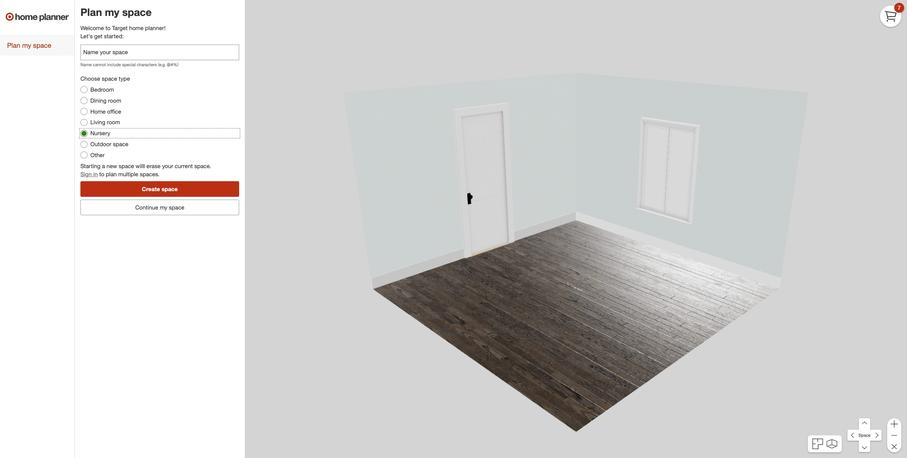 Task type: describe. For each thing, give the bounding box(es) containing it.
(e.g.
[[158, 62, 166, 67]]

special
[[122, 62, 136, 67]]

space up home
[[122, 6, 152, 18]]

space up bedroom
[[102, 75, 117, 82]]

type
[[119, 75, 130, 82]]

office
[[107, 108, 121, 115]]

Nursery radio
[[80, 130, 88, 137]]

erase
[[147, 163, 161, 170]]

multiple
[[118, 171, 138, 178]]

pan camera right 30° image
[[871, 430, 882, 442]]

name
[[80, 62, 92, 67]]

sign in button
[[80, 170, 98, 179]]

characters
[[137, 62, 157, 67]]

your
[[162, 163, 173, 170]]

current
[[175, 163, 193, 170]]

front view button icon image
[[827, 440, 838, 449]]

to inside starting a new space willl erase your current space. sign in to plan multiple spaces.
[[99, 171, 104, 178]]

living room
[[90, 119, 120, 126]]

Living room radio
[[80, 119, 88, 126]]

dining room
[[90, 97, 121, 104]]

name cannot include special characters (e.g. @#%)
[[80, 62, 179, 67]]

space right create
[[162, 186, 178, 193]]

7
[[898, 4, 902, 11]]

room for living room
[[107, 119, 120, 126]]

willl
[[136, 163, 145, 170]]

include
[[107, 62, 121, 67]]

continue
[[135, 204, 158, 211]]

spaces.
[[140, 171, 160, 178]]

get
[[94, 33, 102, 40]]

Outdoor space radio
[[80, 141, 88, 148]]

room for dining room
[[108, 97, 121, 104]]

plan my space inside button
[[7, 41, 51, 49]]

tilt camera down 30° image
[[860, 442, 871, 453]]

Dining room radio
[[80, 97, 88, 104]]

to inside the welcome to target home planner! let's get started:
[[106, 25, 111, 32]]

plan inside button
[[7, 41, 20, 49]]

let's
[[80, 33, 93, 40]]

living
[[90, 119, 105, 126]]

choose space type
[[80, 75, 130, 82]]

Other radio
[[80, 152, 88, 159]]

@#%)
[[167, 62, 179, 67]]

in
[[93, 171, 98, 178]]

dining
[[90, 97, 107, 104]]

space inside starting a new space willl erase your current space. sign in to plan multiple spaces.
[[119, 163, 134, 170]]

home planner landing page image
[[6, 6, 69, 28]]

7 button
[[881, 3, 905, 27]]

a
[[102, 163, 105, 170]]

continue my space button
[[80, 200, 239, 215]]

create space button
[[80, 181, 239, 197]]

plan my space button
[[0, 35, 74, 56]]



Task type: vqa. For each thing, say whether or not it's contained in the screenshot.
7
yes



Task type: locate. For each thing, give the bounding box(es) containing it.
room down office
[[107, 119, 120, 126]]

my up target
[[105, 6, 119, 18]]

plan my space
[[80, 6, 152, 18], [7, 41, 51, 49]]

0 horizontal spatial to
[[99, 171, 104, 178]]

my right the continue at top left
[[160, 204, 168, 211]]

0 horizontal spatial my
[[22, 41, 31, 49]]

space
[[859, 433, 871, 439]]

space right "outdoor"
[[113, 141, 128, 148]]

room
[[108, 97, 121, 104], [107, 119, 120, 126]]

my
[[105, 6, 119, 18], [22, 41, 31, 49], [160, 204, 168, 211]]

1 horizontal spatial plan
[[80, 6, 102, 18]]

room up office
[[108, 97, 121, 104]]

my inside continue my space button
[[160, 204, 168, 211]]

outdoor space
[[90, 141, 128, 148]]

home
[[90, 108, 106, 115]]

1 horizontal spatial to
[[106, 25, 111, 32]]

my inside plan my space button
[[22, 41, 31, 49]]

plan my space up target
[[80, 6, 152, 18]]

plan my space down home planner landing page image
[[7, 41, 51, 49]]

create space
[[142, 186, 178, 193]]

0 vertical spatial room
[[108, 97, 121, 104]]

started:
[[104, 33, 124, 40]]

1 vertical spatial plan my space
[[7, 41, 51, 49]]

welcome to target home planner! let's get started:
[[80, 25, 166, 40]]

2 horizontal spatial my
[[160, 204, 168, 211]]

tilt camera up 30° image
[[860, 419, 871, 430]]

new
[[107, 163, 117, 170]]

1 vertical spatial my
[[22, 41, 31, 49]]

nursery
[[90, 130, 110, 137]]

2 vertical spatial my
[[160, 204, 168, 211]]

target
[[112, 25, 128, 32]]

space.
[[195, 163, 211, 170]]

pan camera left 30° image
[[848, 430, 860, 442]]

starting a new space willl erase your current space. sign in to plan multiple spaces.
[[80, 163, 211, 178]]

choose
[[80, 75, 100, 82]]

to
[[106, 25, 111, 32], [99, 171, 104, 178]]

create
[[142, 186, 160, 193]]

to right in
[[99, 171, 104, 178]]

cannot
[[93, 62, 106, 67]]

plan
[[80, 6, 102, 18], [7, 41, 20, 49]]

1 vertical spatial plan
[[7, 41, 20, 49]]

continue my space
[[135, 204, 184, 211]]

1 horizontal spatial plan my space
[[80, 6, 152, 18]]

0 horizontal spatial plan
[[7, 41, 20, 49]]

home
[[129, 25, 144, 32]]

space
[[122, 6, 152, 18], [33, 41, 51, 49], [102, 75, 117, 82], [113, 141, 128, 148], [119, 163, 134, 170], [162, 186, 178, 193], [169, 204, 184, 211]]

1 horizontal spatial my
[[105, 6, 119, 18]]

bedroom
[[90, 86, 114, 93]]

space up multiple
[[119, 163, 134, 170]]

planner!
[[145, 25, 166, 32]]

1 vertical spatial room
[[107, 119, 120, 126]]

plan
[[106, 171, 117, 178]]

None text field
[[80, 45, 239, 60]]

welcome
[[80, 25, 104, 32]]

space down create space button
[[169, 204, 184, 211]]

starting
[[80, 163, 100, 170]]

home office
[[90, 108, 121, 115]]

0 horizontal spatial plan my space
[[7, 41, 51, 49]]

other
[[90, 152, 105, 159]]

0 vertical spatial plan
[[80, 6, 102, 18]]

sign
[[80, 171, 92, 178]]

space down home planner landing page image
[[33, 41, 51, 49]]

my down home planner landing page image
[[22, 41, 31, 49]]

0 vertical spatial to
[[106, 25, 111, 32]]

Home office radio
[[80, 108, 88, 115]]

to up started:
[[106, 25, 111, 32]]

0 vertical spatial plan my space
[[80, 6, 152, 18]]

outdoor
[[90, 141, 111, 148]]

top view button icon image
[[813, 439, 824, 450]]

Bedroom radio
[[80, 86, 88, 93]]

0 vertical spatial my
[[105, 6, 119, 18]]

space inside button
[[169, 204, 184, 211]]

1 vertical spatial to
[[99, 171, 104, 178]]



